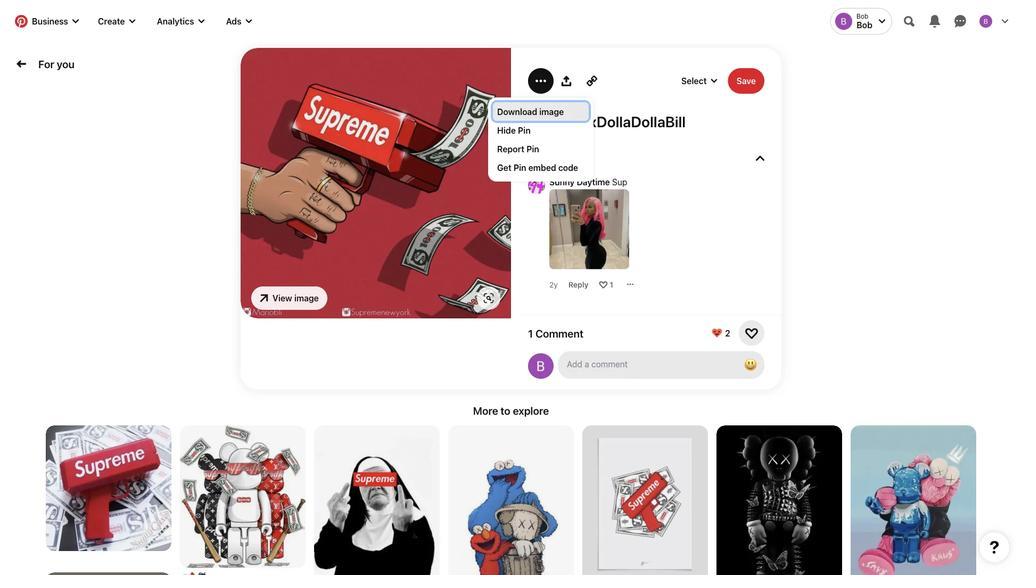 Task type: locate. For each thing, give the bounding box(es) containing it.
sup
[[613, 177, 628, 187]]

1 vertical spatial 1
[[528, 327, 533, 339]]

0 vertical spatial image
[[540, 107, 564, 117]]

report
[[498, 144, 525, 154]]

list
[[0, 426, 1023, 575]]

for you
[[38, 58, 75, 70]]

bob image
[[836, 13, 853, 30], [980, 15, 993, 28]]

1 horizontal spatial 1
[[610, 280, 614, 289]]

view
[[273, 293, 292, 303]]

image for view image
[[294, 293, 319, 303]]

analytics button
[[148, 9, 213, 34]]

1 bob from the top
[[857, 13, 869, 20]]

pinterest image
[[15, 15, 28, 28]]

1 vertical spatial image
[[294, 293, 319, 303]]

0 vertical spatial 1
[[610, 280, 614, 289]]

sunny daytime link
[[550, 177, 610, 187]]

😃 button
[[558, 351, 765, 379], [740, 355, 762, 376]]

more to explore
[[473, 405, 549, 417]]

bob inside bob bob
[[857, 13, 869, 20]]

1 horizontal spatial this contains an image of: image
[[314, 426, 440, 575]]

expand icon image
[[756, 154, 765, 162]]

this contains an image of: 🕶️👠🖤 image
[[180, 426, 306, 568]]

comments button
[[528, 152, 765, 164]]

hide
[[498, 125, 516, 135]]

view image button
[[251, 287, 328, 310]]

important: size: l, finish: gloss, frame: none. i want to add some art to my office. its 3 pieces but feel free to get only 1 if you want. fyi i cant decide between option 1 or 2, so you decide for me 😀 image
[[717, 426, 843, 575]]

select a board you want to save to image
[[712, 78, 718, 84]]

save
[[737, 76, 756, 86]]

pin up get pin embed code
[[527, 144, 540, 154]]

1 horizontal spatial image
[[540, 107, 564, 117]]

image inside button
[[294, 293, 319, 303]]

business badge dropdown menu button image
[[72, 18, 79, 25]]

1 vertical spatial pin
[[527, 144, 540, 154]]

download
[[498, 107, 538, 117]]

2y
[[550, 280, 558, 289]]

displate is a one-of-a-kind metal poster designed to capture your unique passions. sturdy, magnet mounted, and durable – not to mention easy on the eyes! image
[[851, 426, 977, 575]]

image
[[540, 107, 564, 117], [294, 293, 319, 303]]

comment
[[536, 327, 584, 339]]

pin right get
[[514, 162, 527, 173]]

image inside menu item
[[540, 107, 564, 117]]

code
[[559, 162, 579, 173]]

1
[[610, 280, 614, 289], [528, 327, 533, 339]]

0 horizontal spatial this contains an image of: image
[[46, 426, 172, 551]]

0 horizontal spatial 1
[[528, 327, 533, 339]]

ads button
[[218, 9, 261, 34]]

this contains an image of: image
[[46, 426, 172, 551], [314, 426, 440, 575], [449, 426, 574, 575]]

2 this contains an image of: image from the left
[[314, 426, 440, 575]]

pin
[[518, 125, 531, 135], [527, 144, 540, 154], [514, 162, 527, 173]]

reaction image
[[746, 327, 759, 340]]

explore
[[513, 405, 549, 417]]

1 for 1
[[610, 280, 614, 289]]

supremexdolladollabill
[[528, 113, 686, 131]]

image right view
[[294, 293, 319, 303]]

bob bob
[[857, 13, 873, 30]]

image for download image
[[540, 107, 564, 117]]

1 right react icon
[[610, 280, 614, 289]]

sunny daytime sup
[[550, 177, 628, 187]]

pin right hide
[[518, 125, 531, 135]]

create
[[98, 16, 125, 26]]

2 vertical spatial pin
[[514, 162, 527, 173]]

analytics
[[157, 16, 194, 26]]

0 vertical spatial pin
[[518, 125, 531, 135]]

0 horizontal spatial image
[[294, 293, 319, 303]]

bob
[[857, 13, 869, 20], [857, 20, 873, 30]]

1 left comment
[[528, 327, 533, 339]]

primary navigation header navigation
[[6, 2, 1016, 40]]

pin for hide
[[518, 125, 531, 135]]

2
[[726, 328, 731, 338]]

save button
[[729, 68, 765, 94]]

business
[[32, 16, 68, 26]]

1 comment
[[528, 327, 584, 339]]

wallpapers-kaws-2 | hypebeast wallpaper, kaws wallpaper, kaws iphone wallpaper image
[[46, 573, 172, 575]]

react image
[[600, 280, 608, 289]]

2 horizontal spatial this contains an image of: image
[[449, 426, 574, 575]]

view image link
[[251, 287, 328, 310]]

select button
[[648, 68, 720, 94]]

b0bth3builder2k23 image
[[528, 353, 554, 379]]

image right download
[[540, 107, 564, 117]]

get pin embed code
[[498, 162, 579, 173]]



Task type: vqa. For each thing, say whether or not it's contained in the screenshot.
the rightmost 'List'
no



Task type: describe. For each thing, give the bounding box(es) containing it.
1 horizontal spatial bob image
[[980, 15, 993, 28]]

view image
[[273, 293, 319, 303]]

to
[[501, 405, 511, 417]]

reply
[[569, 280, 589, 289]]

account switcher arrow icon image
[[880, 18, 886, 25]]

download image menu item
[[493, 102, 589, 121]]

hide pin
[[498, 125, 531, 135]]

comments
[[528, 152, 582, 164]]

create button
[[90, 9, 144, 34]]

sunny
[[550, 177, 575, 187]]

open link icon image
[[260, 294, 268, 303]]

business button
[[9, 9, 85, 34]]

Add a comment field
[[568, 359, 732, 369]]

report pin
[[498, 144, 540, 154]]

😃
[[745, 357, 758, 372]]

for
[[38, 58, 54, 70]]

for you button
[[34, 53, 79, 74]]

embed
[[529, 162, 557, 173]]

3 this contains an image of: image from the left
[[449, 426, 574, 575]]

2 bob from the top
[[857, 20, 873, 30]]

sunny daytime image
[[528, 177, 546, 194]]

pin for report
[[527, 144, 540, 154]]

supremexdolladollabill link
[[528, 113, 765, 131]]

0 horizontal spatial bob image
[[836, 13, 853, 30]]

1 button
[[610, 280, 614, 289]]

more
[[473, 405, 498, 417]]

download image
[[498, 107, 564, 117]]

1 for 1 comment
[[528, 327, 533, 339]]

select
[[682, 76, 707, 86]]

reply button
[[569, 280, 589, 289]]

image of supreme money gun image
[[583, 426, 709, 575]]

https://i.pinimg.com/150x150/c9/c3/4d/c9c34d1c7064c7c259c11a51585d838e.jpg image
[[550, 189, 630, 269]]

pin for get
[[514, 162, 527, 173]]

ads
[[226, 16, 242, 26]]

1 this contains an image of: image from the left
[[46, 426, 172, 551]]

daytime
[[577, 177, 610, 187]]

click to shop image
[[484, 293, 494, 304]]

you
[[57, 58, 75, 70]]

get
[[498, 162, 512, 173]]



